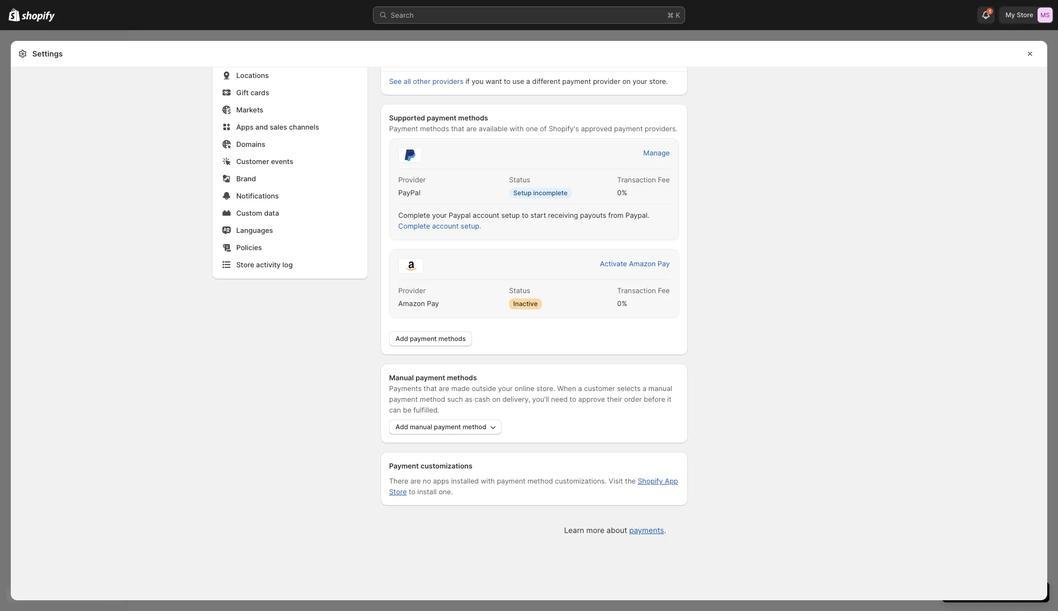 Task type: locate. For each thing, give the bounding box(es) containing it.
store down there at the left of the page
[[389, 488, 407, 496]]

there
[[389, 477, 408, 486]]

1 0% from the top
[[617, 188, 627, 197]]

fee down activate amazon pay
[[658, 286, 670, 295]]

add for add manual payment method
[[396, 423, 408, 431]]

0 vertical spatial amazon
[[629, 259, 656, 268]]

my store image
[[1038, 8, 1053, 23]]

⌘ k
[[667, 11, 680, 19]]

add payment methods link
[[389, 332, 472, 347]]

activate amazon pay button
[[594, 256, 676, 271]]

all
[[404, 77, 411, 86]]

method up fulfilled.
[[420, 395, 445, 404]]

1 provider from the top
[[398, 175, 426, 184]]

0 vertical spatial complete
[[398, 211, 430, 220]]

fee down manage link
[[658, 175, 670, 184]]

online
[[515, 384, 535, 393]]

1 horizontal spatial with
[[510, 124, 524, 133]]

payment up payments at the left of page
[[416, 374, 445, 382]]

payment down supported
[[389, 124, 418, 133]]

pay inside button
[[658, 259, 670, 268]]

0 horizontal spatial pay
[[427, 299, 439, 308]]

0 vertical spatial store
[[1017, 11, 1034, 19]]

if
[[466, 77, 470, 86]]

add down the be
[[396, 423, 408, 431]]

apps and sales channels link
[[219, 120, 361, 135]]

paypal.
[[626, 211, 650, 220]]

approved
[[581, 124, 612, 133]]

payment down payments at the left of page
[[389, 395, 418, 404]]

apps and sales channels
[[236, 123, 319, 131]]

you'll
[[532, 395, 549, 404]]

0 horizontal spatial store
[[236, 261, 254, 269]]

1 horizontal spatial account
[[473, 211, 499, 220]]

1 status from the top
[[509, 175, 530, 184]]

to
[[504, 77, 511, 86], [522, 211, 529, 220], [570, 395, 576, 404], [409, 488, 416, 496]]

0 vertical spatial that
[[451, 124, 464, 133]]

0 horizontal spatial a
[[526, 77, 530, 86]]

0 horizontal spatial on
[[492, 395, 501, 404]]

2 vertical spatial your
[[498, 384, 513, 393]]

method
[[420, 395, 445, 404], [463, 423, 486, 431], [528, 477, 553, 486]]

account up 'setup.'
[[473, 211, 499, 220]]

other
[[413, 77, 431, 86]]

2 add from the top
[[396, 423, 408, 431]]

activate
[[600, 259, 627, 268]]

transaction down activate amazon pay button
[[617, 286, 656, 295]]

0 vertical spatial transaction
[[617, 175, 656, 184]]

1 horizontal spatial are
[[439, 384, 449, 393]]

on right provider
[[622, 77, 631, 86]]

0 horizontal spatial account
[[432, 222, 459, 230]]

1 horizontal spatial shopify image
[[22, 11, 55, 22]]

0 vertical spatial on
[[622, 77, 631, 86]]

0 horizontal spatial that
[[424, 384, 437, 393]]

fee
[[658, 175, 670, 184], [658, 286, 670, 295]]

method inside manual payment methods payments that are made outside your online store. when a customer selects a manual payment method such as cash on delivery, you'll need to approve their order before it can be fulfilled.
[[420, 395, 445, 404]]

1 vertical spatial are
[[439, 384, 449, 393]]

payment up there at the left of the page
[[389, 462, 419, 470]]

0 horizontal spatial store.
[[537, 384, 555, 393]]

provider down amazon pay image
[[398, 286, 426, 295]]

0 vertical spatial payment
[[389, 124, 418, 133]]

1 transaction fee 0% from the top
[[617, 175, 670, 197]]

provider up paypal
[[398, 175, 426, 184]]

there are no apps installed with payment method customizations. visit the
[[389, 477, 638, 486]]

payment down fulfilled.
[[434, 423, 461, 431]]

2 transaction from the top
[[617, 286, 656, 295]]

customer events
[[236, 157, 293, 166]]

status inside status inactive
[[509, 286, 530, 295]]

customer events link
[[219, 154, 361, 169]]

that inside manual payment methods payments that are made outside your online store. when a customer selects a manual payment method such as cash on delivery, you'll need to approve their order before it can be fulfilled.
[[424, 384, 437, 393]]

your left 'paypal'
[[432, 211, 447, 220]]

1 vertical spatial complete
[[398, 222, 430, 230]]

manual up before
[[649, 384, 672, 393]]

2 provider from the top
[[398, 286, 426, 295]]

amazon inside provider amazon pay
[[398, 299, 425, 308]]

available
[[479, 124, 508, 133]]

0 horizontal spatial manual
[[410, 423, 432, 431]]

0 vertical spatial 0%
[[617, 188, 627, 197]]

1 horizontal spatial store.
[[649, 77, 668, 86]]

with left one
[[510, 124, 524, 133]]

method left customizations.
[[528, 477, 553, 486]]

1 vertical spatial method
[[463, 423, 486, 431]]

store.
[[649, 77, 668, 86], [537, 384, 555, 393]]

1 vertical spatial transaction
[[617, 286, 656, 295]]

0 vertical spatial fee
[[658, 175, 670, 184]]

1 horizontal spatial amazon
[[629, 259, 656, 268]]

payment inside supported payment methods payment methods that are available with one of shopify's approved payment providers.
[[389, 124, 418, 133]]

1 vertical spatial on
[[492, 395, 501, 404]]

pay for provider amazon pay
[[427, 299, 439, 308]]

that left "available"
[[451, 124, 464, 133]]

custom data
[[236, 209, 279, 217]]

complete
[[398, 211, 430, 220], [398, 222, 430, 230]]

0 vertical spatial pay
[[658, 259, 670, 268]]

1 horizontal spatial method
[[463, 423, 486, 431]]

0 vertical spatial with
[[510, 124, 524, 133]]

0 horizontal spatial your
[[432, 211, 447, 220]]

domains link
[[219, 137, 361, 152]]

1 vertical spatial fee
[[658, 286, 670, 295]]

a up before
[[643, 384, 647, 393]]

2 vertical spatial method
[[528, 477, 553, 486]]

1 vertical spatial add
[[396, 423, 408, 431]]

provider for amazon
[[398, 286, 426, 295]]

policies
[[236, 243, 262, 252]]

store right my
[[1017, 11, 1034, 19]]

1 button
[[978, 6, 995, 24]]

shopify app store
[[389, 477, 678, 496]]

2 payment from the top
[[389, 462, 419, 470]]

amazon inside button
[[629, 259, 656, 268]]

1 vertical spatial 0%
[[617, 299, 627, 308]]

a right when
[[578, 384, 582, 393]]

when
[[557, 384, 576, 393]]

gift cards
[[236, 88, 269, 97]]

1 vertical spatial status
[[509, 286, 530, 295]]

0 horizontal spatial method
[[420, 395, 445, 404]]

pay inside provider amazon pay
[[427, 299, 439, 308]]

one
[[526, 124, 538, 133]]

1 transaction from the top
[[617, 175, 656, 184]]

0 horizontal spatial with
[[481, 477, 495, 486]]

from
[[608, 211, 624, 220]]

amazon
[[629, 259, 656, 268], [398, 299, 425, 308]]

payment right approved
[[614, 124, 643, 133]]

paypal express image
[[398, 147, 422, 163]]

your up delivery,
[[498, 384, 513, 393]]

1 vertical spatial manual
[[410, 423, 432, 431]]

0% down activate
[[617, 299, 627, 308]]

paypal
[[398, 188, 421, 197]]

1 horizontal spatial that
[[451, 124, 464, 133]]

can
[[389, 406, 401, 414]]

2 horizontal spatial are
[[466, 124, 477, 133]]

1 vertical spatial pay
[[427, 299, 439, 308]]

that up fulfilled.
[[424, 384, 437, 393]]

activity
[[256, 261, 281, 269]]

2 horizontal spatial your
[[633, 77, 647, 86]]

amazon down amazon pay image
[[398, 299, 425, 308]]

methods
[[458, 114, 488, 122], [420, 124, 449, 133], [439, 335, 466, 343], [447, 374, 477, 382]]

status for provider amazon pay
[[509, 286, 530, 295]]

install
[[418, 488, 437, 496]]

2 complete from the top
[[398, 222, 430, 230]]

1 vertical spatial amazon
[[398, 299, 425, 308]]

status up setup
[[509, 175, 530, 184]]

locations link
[[219, 68, 361, 83]]

manual inside dropdown button
[[410, 423, 432, 431]]

add up manual
[[396, 335, 408, 343]]

2 horizontal spatial a
[[643, 384, 647, 393]]

pay
[[658, 259, 670, 268], [427, 299, 439, 308]]

store. inside manual payment methods payments that are made outside your online store. when a customer selects a manual payment method such as cash on delivery, you'll need to approve their order before it can be fulfilled.
[[537, 384, 555, 393]]

1 vertical spatial that
[[424, 384, 437, 393]]

shopify image
[[9, 9, 20, 22], [22, 11, 55, 22]]

1 add from the top
[[396, 335, 408, 343]]

add inside dropdown button
[[396, 423, 408, 431]]

0 vertical spatial provider
[[398, 175, 426, 184]]

status up inactive
[[509, 286, 530, 295]]

0 vertical spatial your
[[633, 77, 647, 86]]

to inside manual payment methods payments that are made outside your online store. when a customer selects a manual payment method such as cash on delivery, you'll need to approve their order before it can be fulfilled.
[[570, 395, 576, 404]]

pay right activate
[[658, 259, 670, 268]]

fee for provider amazon pay
[[658, 286, 670, 295]]

outside
[[472, 384, 496, 393]]

0 vertical spatial add
[[396, 335, 408, 343]]

1 horizontal spatial pay
[[658, 259, 670, 268]]

transaction fee 0% down activate amazon pay button
[[617, 286, 670, 308]]

transaction fee 0% for provider amazon pay
[[617, 286, 670, 308]]

1 vertical spatial your
[[432, 211, 447, 220]]

method down as
[[463, 423, 486, 431]]

1 horizontal spatial store
[[389, 488, 407, 496]]

manual down fulfilled.
[[410, 423, 432, 431]]

manual
[[649, 384, 672, 393], [410, 423, 432, 431]]

payment inside dropdown button
[[434, 423, 461, 431]]

pay for activate amazon pay
[[658, 259, 670, 268]]

store. up providers.
[[649, 77, 668, 86]]

pay up add payment methods
[[427, 299, 439, 308]]

1 horizontal spatial manual
[[649, 384, 672, 393]]

complete account setup. link
[[392, 219, 488, 234]]

to down when
[[570, 395, 576, 404]]

manual payment methods payments that are made outside your online store. when a customer selects a manual payment method such as cash on delivery, you'll need to approve their order before it can be fulfilled.
[[389, 374, 672, 414]]

a
[[526, 77, 530, 86], [578, 384, 582, 393], [643, 384, 647, 393]]

custom
[[236, 209, 262, 217]]

amazon pay image
[[398, 258, 424, 274]]

your right provider
[[633, 77, 647, 86]]

provider for paypal
[[398, 175, 426, 184]]

with right installed
[[481, 477, 495, 486]]

transaction fee 0% for provider paypal
[[617, 175, 670, 197]]

1 vertical spatial account
[[432, 222, 459, 230]]

1 vertical spatial transaction fee 0%
[[617, 286, 670, 308]]

1 fee from the top
[[658, 175, 670, 184]]

domains
[[236, 140, 265, 149]]

1 vertical spatial provider
[[398, 286, 426, 295]]

are left "available"
[[466, 124, 477, 133]]

1 horizontal spatial your
[[498, 384, 513, 393]]

the
[[625, 477, 636, 486]]

complete your paypal account setup to start receiving payouts from paypal. complete account setup.
[[398, 211, 650, 230]]

to left the start
[[522, 211, 529, 220]]

2 fee from the top
[[658, 286, 670, 295]]

2 vertical spatial store
[[389, 488, 407, 496]]

manage
[[643, 149, 670, 157]]

1 horizontal spatial a
[[578, 384, 582, 393]]

are up such
[[439, 384, 449, 393]]

account
[[473, 211, 499, 220], [432, 222, 459, 230]]

app
[[665, 477, 678, 486]]

log
[[283, 261, 293, 269]]

providers
[[433, 77, 464, 86]]

as
[[465, 395, 473, 404]]

0 horizontal spatial amazon
[[398, 299, 425, 308]]

2 status from the top
[[509, 286, 530, 295]]

amazon right activate
[[629, 259, 656, 268]]

0 vertical spatial method
[[420, 395, 445, 404]]

1 vertical spatial store.
[[537, 384, 555, 393]]

manage link
[[637, 145, 676, 160]]

1 vertical spatial store
[[236, 261, 254, 269]]

1 horizontal spatial on
[[622, 77, 631, 86]]

0 vertical spatial transaction fee 0%
[[617, 175, 670, 197]]

store down policies at the left top of page
[[236, 261, 254, 269]]

1 payment from the top
[[389, 124, 418, 133]]

payment
[[389, 124, 418, 133], [389, 462, 419, 470]]

cash
[[475, 395, 490, 404]]

transaction for provider paypal
[[617, 175, 656, 184]]

0 vertical spatial are
[[466, 124, 477, 133]]

data
[[264, 209, 279, 217]]

see all other providers if you want to use a different payment provider on your store.
[[389, 77, 668, 86]]

that inside supported payment methods payment methods that are available with one of shopify's approved payment providers.
[[451, 124, 464, 133]]

customer
[[236, 157, 269, 166]]

2 horizontal spatial store
[[1017, 11, 1034, 19]]

on right cash
[[492, 395, 501, 404]]

provider inside provider amazon pay
[[398, 286, 426, 295]]

1 vertical spatial payment
[[389, 462, 419, 470]]

to install one.
[[407, 488, 453, 496]]

account down 'paypal'
[[432, 222, 459, 230]]

status inside status setup incomplete
[[509, 175, 530, 184]]

0% up from
[[617, 188, 627, 197]]

0 vertical spatial manual
[[649, 384, 672, 393]]

2 transaction fee 0% from the top
[[617, 286, 670, 308]]

2 0% from the top
[[617, 299, 627, 308]]

.
[[664, 526, 666, 535]]

on inside manual payment methods payments that are made outside your online store. when a customer selects a manual payment method such as cash on delivery, you'll need to approve their order before it can be fulfilled.
[[492, 395, 501, 404]]

are inside supported payment methods payment methods that are available with one of shopify's approved payment providers.
[[466, 124, 477, 133]]

methods inside manual payment methods payments that are made outside your online store. when a customer selects a manual payment method such as cash on delivery, you'll need to approve their order before it can be fulfilled.
[[447, 374, 477, 382]]

transaction fee 0% up paypal.
[[617, 175, 670, 197]]

brand
[[236, 174, 256, 183]]

transaction down manage link
[[617, 175, 656, 184]]

0 vertical spatial status
[[509, 175, 530, 184]]

1 vertical spatial with
[[481, 477, 495, 486]]

payment down provider amazon pay
[[410, 335, 437, 343]]

0 horizontal spatial are
[[410, 477, 421, 486]]

a right the use
[[526, 77, 530, 86]]

store. up the you'll
[[537, 384, 555, 393]]

add payment methods
[[396, 335, 466, 343]]

are left no
[[410, 477, 421, 486]]

dialog
[[1052, 41, 1058, 601]]



Task type: describe. For each thing, give the bounding box(es) containing it.
notifications link
[[219, 188, 361, 203]]

payment right supported
[[427, 114, 457, 122]]

you
[[472, 77, 484, 86]]

supported payment methods payment methods that are available with one of shopify's approved payment providers.
[[389, 114, 678, 133]]

about
[[607, 526, 627, 535]]

gift
[[236, 88, 249, 97]]

amazon for provider
[[398, 299, 425, 308]]

provider amazon pay
[[398, 286, 439, 308]]

0% for provider paypal
[[617, 188, 627, 197]]

their
[[607, 395, 622, 404]]

learn more about payments .
[[564, 526, 666, 535]]

status for provider paypal
[[509, 175, 530, 184]]

apps
[[236, 123, 254, 131]]

installed
[[451, 477, 479, 486]]

0 horizontal spatial shopify image
[[9, 9, 20, 22]]

status setup incomplete
[[509, 175, 568, 197]]

customer
[[584, 384, 615, 393]]

need
[[551, 395, 568, 404]]

store activity log link
[[219, 257, 361, 272]]

want
[[486, 77, 502, 86]]

2 vertical spatial are
[[410, 477, 421, 486]]

1
[[989, 9, 991, 14]]

events
[[271, 157, 293, 166]]

add manual payment method button
[[389, 420, 502, 435]]

1 complete from the top
[[398, 211, 430, 220]]

and
[[255, 123, 268, 131]]

settings
[[32, 49, 63, 58]]

one.
[[439, 488, 453, 496]]

are inside manual payment methods payments that are made outside your online store. when a customer selects a manual payment method such as cash on delivery, you'll need to approve their order before it can be fulfilled.
[[439, 384, 449, 393]]

custom data link
[[219, 206, 361, 221]]

more
[[586, 526, 605, 535]]

method inside dropdown button
[[463, 423, 486, 431]]

payments
[[389, 384, 422, 393]]

languages link
[[219, 223, 361, 238]]

selects
[[617, 384, 641, 393]]

supported
[[389, 114, 425, 122]]

manual inside manual payment methods payments that are made outside your online store. when a customer selects a manual payment method such as cash on delivery, you'll need to approve their order before it can be fulfilled.
[[649, 384, 672, 393]]

search
[[391, 11, 414, 19]]

2 horizontal spatial method
[[528, 477, 553, 486]]

settings dialog
[[11, 0, 1048, 601]]

store activity log
[[236, 261, 293, 269]]

your inside manual payment methods payments that are made outside your online store. when a customer selects a manual payment method such as cash on delivery, you'll need to approve their order before it can be fulfilled.
[[498, 384, 513, 393]]

payouts
[[580, 211, 606, 220]]

to left the use
[[504, 77, 511, 86]]

it
[[667, 395, 672, 404]]

see
[[389, 77, 402, 86]]

providers.
[[645, 124, 678, 133]]

start
[[531, 211, 546, 220]]

payment customizations
[[389, 462, 473, 470]]

paypal
[[449, 211, 471, 220]]

customizations.
[[555, 477, 607, 486]]

my store
[[1006, 11, 1034, 19]]

shopify app store link
[[389, 477, 678, 496]]

sales
[[270, 123, 287, 131]]

payment left provider
[[562, 77, 591, 86]]

⌘
[[667, 11, 674, 19]]

to inside complete your paypal account setup to start receiving payouts from paypal. complete account setup.
[[522, 211, 529, 220]]

your inside complete your paypal account setup to start receiving payouts from paypal. complete account setup.
[[432, 211, 447, 220]]

methods for supported
[[458, 114, 488, 122]]

0 vertical spatial store.
[[649, 77, 668, 86]]

to left install
[[409, 488, 416, 496]]

fulfilled.
[[413, 406, 440, 414]]

markets
[[236, 106, 263, 114]]

incomplete
[[533, 189, 568, 197]]

methods for manual
[[447, 374, 477, 382]]

add manual payment method
[[396, 423, 486, 431]]

receiving
[[548, 211, 578, 220]]

policies link
[[219, 240, 361, 255]]

store inside the shopify app store
[[389, 488, 407, 496]]

different
[[532, 77, 560, 86]]

shopify
[[638, 477, 663, 486]]

made
[[451, 384, 470, 393]]

amazon for activate
[[629, 259, 656, 268]]

approve
[[578, 395, 605, 404]]

cards
[[251, 88, 269, 97]]

0% for provider amazon pay
[[617, 299, 627, 308]]

status inactive
[[509, 286, 538, 308]]

0 vertical spatial account
[[473, 211, 499, 220]]

learn
[[564, 526, 584, 535]]

order
[[624, 395, 642, 404]]

apps
[[433, 477, 449, 486]]

delivery,
[[502, 395, 530, 404]]

payments link
[[629, 526, 664, 535]]

add for add payment methods
[[396, 335, 408, 343]]

visit
[[609, 477, 623, 486]]

setup
[[513, 189, 532, 197]]

with inside supported payment methods payment methods that are available with one of shopify's approved payment providers.
[[510, 124, 524, 133]]

activate amazon pay
[[600, 259, 670, 268]]

inactive
[[513, 300, 538, 308]]

k
[[676, 11, 680, 19]]

languages
[[236, 226, 273, 235]]

setup
[[501, 211, 520, 220]]

customizations
[[421, 462, 473, 470]]

fee for provider paypal
[[658, 175, 670, 184]]

payment right installed
[[497, 477, 526, 486]]

locations
[[236, 71, 269, 80]]

gift cards link
[[219, 85, 361, 100]]

methods for add
[[439, 335, 466, 343]]

transaction for provider amazon pay
[[617, 286, 656, 295]]

use
[[513, 77, 524, 86]]

no
[[423, 477, 431, 486]]

brand link
[[219, 171, 361, 186]]

payments
[[629, 526, 664, 535]]



Task type: vqa. For each thing, say whether or not it's contained in the screenshot.
bottom Payment
yes



